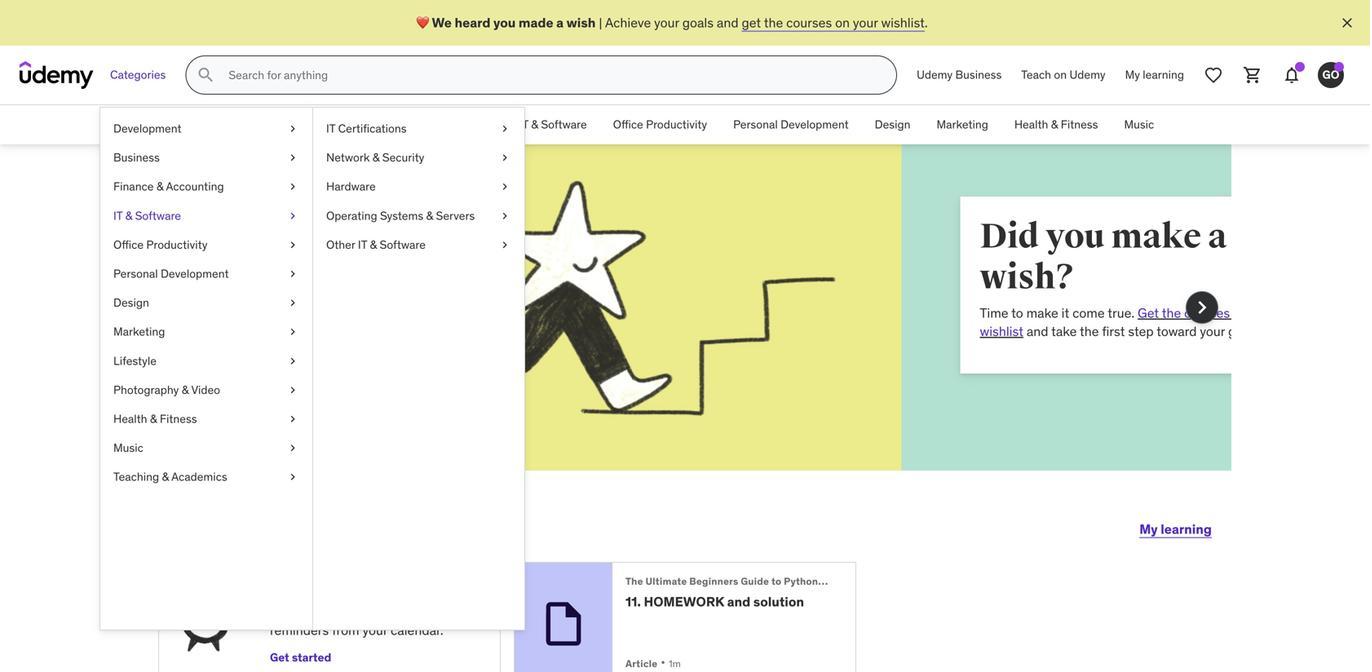 Task type: vqa. For each thing, say whether or not it's contained in the screenshot.
the bottom experience.
no



Task type: describe. For each thing, give the bounding box(es) containing it.
true.
[[981, 305, 1007, 321]]

wishlist inside get the courses on your wishlist
[[853, 323, 896, 340]]

udemy inside teach on udemy link
[[1070, 67, 1106, 82]]

get inside schedule time to learn a little each day adds up. get reminders from your calendar.
[[418, 604, 439, 621]]

we
[[432, 14, 452, 31]]

homework
[[644, 593, 724, 610]]

time to make it come true.
[[853, 305, 1011, 321]]

2 vertical spatial the
[[953, 323, 972, 340]]

personal development link for lifestyle
[[100, 259, 312, 288]]

productivity for lifestyle
[[146, 237, 208, 252]]

2 vertical spatial software
[[380, 237, 426, 252]]

achieve
[[605, 14, 651, 31]]

teaching
[[113, 470, 159, 484]]

each
[[310, 604, 338, 621]]

get the courses on your wishlist link
[[742, 14, 925, 31]]

article • 1m
[[626, 654, 681, 671]]

come
[[945, 305, 978, 321]]

gary
[[417, 509, 482, 543]]

you have alerts image
[[1334, 62, 1344, 72]]

goals.
[[1101, 323, 1135, 340]]

personal development link for health & fitness
[[720, 105, 862, 144]]

video
[[191, 382, 220, 397]]

software for health & fitness
[[541, 117, 587, 132]]

security
[[382, 150, 424, 165]]

go link
[[1312, 55, 1351, 95]]

personal for health & fitness
[[733, 117, 778, 132]]

let's start learning, gary
[[158, 509, 482, 543]]

hardware
[[326, 179, 376, 194]]

.
[[925, 14, 928, 31]]

get the courses on your wishlist link
[[853, 305, 1149, 340]]

day
[[342, 604, 362, 621]]

1 horizontal spatial health & fitness
[[1015, 117, 1098, 132]]

1 vertical spatial health
[[113, 411, 147, 426]]

it inside the it certifications link
[[326, 121, 335, 136]]

get for started
[[270, 650, 289, 665]]

learning for my learning link to the bottom
[[1161, 521, 1212, 537]]

did you make a wish?
[[853, 215, 1100, 299]]

design for health & fitness
[[875, 117, 911, 132]]

and inside "the ultimate beginners guide to python programming 11. homework and solution"
[[727, 593, 751, 610]]

my for my learning link to the bottom
[[1140, 521, 1158, 537]]

your left goals.
[[1073, 323, 1098, 340]]

courses inside get the courses on your wishlist
[[1057, 305, 1103, 321]]

personal development for health & fitness
[[733, 117, 849, 132]]

did
[[853, 215, 912, 258]]

get
[[742, 14, 761, 31]]

1 unread notification image
[[1295, 62, 1305, 72]]

0 vertical spatial the
[[764, 14, 783, 31]]

submit search image
[[196, 65, 216, 85]]

11. homework and solution link
[[626, 593, 830, 610]]

❤️
[[416, 14, 429, 31]]

network
[[326, 150, 370, 165]]

operating systems & servers link
[[313, 201, 524, 230]]

get the courses on your wishlist
[[853, 305, 1149, 340]]

a
[[270, 604, 278, 621]]

finance & accounting for lifestyle
[[113, 179, 224, 194]]

1 vertical spatial health & fitness link
[[100, 405, 312, 434]]

close image
[[1339, 15, 1356, 31]]

goals
[[682, 14, 714, 31]]

xsmall image for other it & software
[[498, 237, 511, 253]]

from
[[332, 622, 359, 639]]

to inside schedule time to learn a little each day adds up. get reminders from your calendar.
[[363, 579, 376, 596]]

up.
[[397, 604, 415, 621]]

other it & software
[[326, 237, 426, 252]]

11.
[[626, 593, 641, 610]]

photography & video
[[113, 382, 220, 397]]

xsmall image for personal development
[[286, 266, 299, 282]]

adds
[[365, 604, 394, 621]]

and take the first step toward your goals.
[[896, 323, 1135, 340]]

accounting for health & fitness
[[435, 117, 493, 132]]

time
[[853, 305, 881, 321]]

photography & video link
[[100, 375, 312, 405]]

0 vertical spatial wishlist
[[881, 14, 925, 31]]

0 vertical spatial and
[[717, 14, 739, 31]]

xsmall image for business
[[286, 150, 299, 166]]

toward
[[1030, 323, 1070, 340]]

0 horizontal spatial health & fitness
[[113, 411, 197, 426]]

schedule time to learn a little each day adds up. get reminders from your calendar.
[[270, 579, 443, 639]]

shopping cart with 0 items image
[[1243, 65, 1263, 85]]

programming
[[821, 575, 887, 588]]

xsmall image for photography & video
[[286, 382, 299, 398]]

teaching & academics link
[[100, 463, 312, 492]]

finance & accounting for health & fitness
[[383, 117, 493, 132]]

hardware link
[[313, 172, 524, 201]]

0 horizontal spatial on
[[835, 14, 850, 31]]

•
[[661, 654, 666, 671]]

it certifications
[[326, 121, 407, 136]]

get started button
[[270, 646, 331, 669]]

Search for anything text field
[[225, 61, 877, 89]]

first
[[975, 323, 998, 340]]

0 vertical spatial health
[[1015, 117, 1048, 132]]

made
[[519, 14, 554, 31]]

it
[[934, 305, 942, 321]]

network & security link
[[313, 143, 524, 172]]

marketing for lifestyle
[[113, 324, 165, 339]]

1 vertical spatial my learning link
[[1140, 510, 1212, 549]]

office for health & fitness
[[613, 117, 643, 132]]

the ultimate beginners guide to python programming 11. homework and solution
[[626, 575, 887, 610]]

start
[[225, 509, 288, 543]]

to inside carousel element
[[884, 305, 896, 321]]

go
[[1323, 67, 1340, 82]]

finance for lifestyle
[[113, 179, 154, 194]]

❤️   we heard you made a wish | achieve your goals and get the courses on your wishlist .
[[416, 14, 928, 31]]

1 horizontal spatial music link
[[1111, 105, 1167, 144]]

marketing link for lifestyle
[[100, 317, 312, 346]]

xsmall image for office productivity
[[286, 237, 299, 253]]

business link for health & fitness
[[297, 105, 370, 144]]

my for the top my learning link
[[1125, 67, 1140, 82]]

let's
[[158, 509, 220, 543]]

operating systems & servers
[[326, 208, 475, 223]]

productivity for health & fitness
[[646, 117, 707, 132]]

learning,
[[293, 509, 412, 543]]

the
[[626, 575, 643, 588]]

xsmall image for finance & accounting
[[286, 179, 299, 195]]

finance & accounting link for health & fitness
[[370, 105, 506, 144]]

0 horizontal spatial a
[[556, 14, 564, 31]]

lifestyle link
[[100, 346, 312, 375]]

1 vertical spatial music link
[[100, 434, 312, 463]]

take
[[924, 323, 950, 340]]

certifications
[[338, 121, 407, 136]]

0 vertical spatial you
[[493, 14, 516, 31]]

solution
[[754, 593, 804, 610]]

to inside "the ultimate beginners guide to python programming 11. homework and solution"
[[772, 575, 782, 588]]

network & security
[[326, 150, 424, 165]]

fitness for the top health & fitness link
[[1061, 117, 1098, 132]]

guide
[[741, 575, 769, 588]]



Task type: locate. For each thing, give the bounding box(es) containing it.
xsmall image inside 'development' link
[[286, 121, 299, 137]]

started
[[292, 650, 331, 665]]

finance for health & fitness
[[383, 117, 423, 132]]

udemy
[[917, 67, 953, 82], [1070, 67, 1106, 82]]

it inside other it & software link
[[358, 237, 367, 252]]

personal development for lifestyle
[[113, 266, 229, 281]]

make
[[984, 215, 1074, 258], [899, 305, 931, 321]]

music
[[1124, 117, 1154, 132], [113, 440, 143, 455]]

0 horizontal spatial the
[[764, 14, 783, 31]]

1 vertical spatial personal development link
[[100, 259, 312, 288]]

1 vertical spatial design
[[113, 295, 149, 310]]

finance
[[383, 117, 423, 132], [113, 179, 154, 194]]

courses up toward
[[1057, 305, 1103, 321]]

and inside carousel element
[[900, 323, 921, 340]]

marketing up lifestyle on the bottom
[[113, 324, 165, 339]]

wishlist
[[881, 14, 925, 31], [853, 323, 896, 340]]

office productivity for lifestyle
[[113, 237, 208, 252]]

development for health & fitness
[[781, 117, 849, 132]]

0 vertical spatial learning
[[1143, 67, 1184, 82]]

accounting for lifestyle
[[166, 179, 224, 194]]

1 vertical spatial marketing
[[113, 324, 165, 339]]

get inside button
[[270, 650, 289, 665]]

xsmall image for operating systems & servers
[[498, 208, 511, 224]]

2 horizontal spatial the
[[1035, 305, 1054, 321]]

development
[[781, 117, 849, 132], [113, 121, 182, 136], [161, 266, 229, 281]]

the up toward
[[1035, 305, 1054, 321]]

finance & accounting up network & security link
[[383, 117, 493, 132]]

2 horizontal spatial business
[[956, 67, 1002, 82]]

0 horizontal spatial music link
[[100, 434, 312, 463]]

other it & software link
[[313, 230, 524, 259]]

it & software for lifestyle
[[113, 208, 181, 223]]

categories button
[[100, 55, 176, 95]]

xsmall image for development
[[286, 121, 299, 137]]

0 horizontal spatial music
[[113, 440, 143, 455]]

your left '.'
[[853, 14, 878, 31]]

marketing link up video
[[100, 317, 312, 346]]

teaching & academics
[[113, 470, 227, 484]]

my
[[1125, 67, 1140, 82], [1140, 521, 1158, 537]]

business for lifestyle
[[113, 150, 160, 165]]

|
[[599, 14, 602, 31]]

business left the teach at the right top
[[956, 67, 1002, 82]]

step
[[1001, 323, 1027, 340]]

1 vertical spatial marketing link
[[100, 317, 312, 346]]

make inside did you make a wish?
[[984, 215, 1074, 258]]

health & fitness link down video
[[100, 405, 312, 434]]

0 vertical spatial health & fitness
[[1015, 117, 1098, 132]]

your
[[654, 14, 679, 31], [853, 14, 878, 31], [1124, 305, 1149, 321], [1073, 323, 1098, 340], [363, 622, 388, 639]]

0 vertical spatial music link
[[1111, 105, 1167, 144]]

1 horizontal spatial design link
[[862, 105, 924, 144]]

get for the
[[1011, 305, 1032, 321]]

1 vertical spatial make
[[899, 305, 931, 321]]

operating
[[326, 208, 377, 223]]

udemy inside udemy business link
[[917, 67, 953, 82]]

0 vertical spatial finance & accounting link
[[370, 105, 506, 144]]

1 vertical spatial software
[[135, 208, 181, 223]]

xsmall image for network & security
[[498, 150, 511, 166]]

categories
[[110, 67, 166, 82]]

1 vertical spatial learning
[[1161, 521, 1212, 537]]

music for the right music link
[[1124, 117, 1154, 132]]

xsmall image inside operating systems & servers link
[[498, 208, 511, 224]]

1 horizontal spatial marketing
[[937, 117, 988, 132]]

xsmall image for design
[[286, 295, 299, 311]]

your left the goals
[[654, 14, 679, 31]]

1 vertical spatial finance & accounting link
[[100, 172, 312, 201]]

0 horizontal spatial office productivity
[[113, 237, 208, 252]]

teach on udemy link
[[1012, 55, 1115, 95]]

wishlist image
[[1204, 65, 1223, 85]]

0 horizontal spatial software
[[135, 208, 181, 223]]

notifications image
[[1282, 65, 1302, 85]]

lifestyle
[[113, 353, 157, 368]]

2 vertical spatial and
[[727, 593, 751, 610]]

1 vertical spatial personal development
[[113, 266, 229, 281]]

finance & accounting link down 'development' link
[[100, 172, 312, 201]]

fitness down teach on udemy link
[[1061, 117, 1098, 132]]

marketing down udemy business link
[[937, 117, 988, 132]]

0 vertical spatial my
[[1125, 67, 1140, 82]]

1 horizontal spatial get
[[418, 604, 439, 621]]

1 horizontal spatial productivity
[[646, 117, 707, 132]]

your down adds
[[363, 622, 388, 639]]

0 vertical spatial productivity
[[646, 117, 707, 132]]

it & software link for health & fitness
[[506, 105, 600, 144]]

0 vertical spatial office productivity
[[613, 117, 707, 132]]

xsmall image for hardware
[[498, 179, 511, 195]]

0 vertical spatial courses
[[786, 14, 832, 31]]

software for lifestyle
[[135, 208, 181, 223]]

2 udemy from the left
[[1070, 67, 1106, 82]]

office productivity link for lifestyle
[[100, 230, 312, 259]]

1 vertical spatial my learning
[[1140, 521, 1212, 537]]

time
[[331, 579, 360, 596]]

0 horizontal spatial office productivity link
[[100, 230, 312, 259]]

wishlist down time
[[853, 323, 896, 340]]

1 vertical spatial finance & accounting
[[113, 179, 224, 194]]

udemy business link
[[907, 55, 1012, 95]]

design link for lifestyle
[[100, 288, 312, 317]]

learning for the top my learning link
[[1143, 67, 1184, 82]]

health & fitness down photography
[[113, 411, 197, 426]]

get inside get the courses on your wishlist
[[1011, 305, 1032, 321]]

1 horizontal spatial it & software
[[519, 117, 587, 132]]

it certifications link
[[313, 114, 524, 143]]

xsmall image for marketing
[[286, 324, 299, 340]]

get started
[[270, 650, 331, 665]]

0 horizontal spatial marketing
[[113, 324, 165, 339]]

1 horizontal spatial music
[[1124, 117, 1154, 132]]

make for you
[[984, 215, 1074, 258]]

1 horizontal spatial personal
[[733, 117, 778, 132]]

xsmall image for teaching & academics
[[286, 469, 299, 485]]

marketing link for health & fitness
[[924, 105, 1002, 144]]

xsmall image inside office productivity link
[[286, 237, 299, 253]]

software
[[541, 117, 587, 132], [135, 208, 181, 223], [380, 237, 426, 252]]

music for the bottommost music link
[[113, 440, 143, 455]]

1 vertical spatial accounting
[[166, 179, 224, 194]]

2 horizontal spatial to
[[884, 305, 896, 321]]

0 vertical spatial design link
[[862, 105, 924, 144]]

wishlist up "udemy business"
[[881, 14, 925, 31]]

udemy down '.'
[[917, 67, 953, 82]]

0 vertical spatial my learning link
[[1115, 55, 1194, 95]]

development link
[[100, 114, 312, 143]]

0 vertical spatial marketing
[[937, 117, 988, 132]]

and left "get" at the top
[[717, 14, 739, 31]]

carousel element
[[0, 144, 1370, 510]]

1 vertical spatial office
[[113, 237, 144, 252]]

on
[[835, 14, 850, 31], [1054, 67, 1067, 82], [1106, 305, 1121, 321]]

calendar.
[[391, 622, 443, 639]]

office productivity for health & fitness
[[613, 117, 707, 132]]

the down the come at the top right of page
[[953, 323, 972, 340]]

1m
[[669, 658, 681, 670]]

get up calendar.
[[418, 604, 439, 621]]

finance & accounting link up security
[[370, 105, 506, 144]]

xsmall image inside the photography & video link
[[286, 382, 299, 398]]

it
[[519, 117, 528, 132], [326, 121, 335, 136], [113, 208, 123, 223], [358, 237, 367, 252]]

business for health & fitness
[[310, 117, 357, 132]]

1 horizontal spatial office productivity link
[[600, 105, 720, 144]]

0 horizontal spatial design
[[113, 295, 149, 310]]

xsmall image for music
[[286, 440, 299, 456]]

0 vertical spatial it & software
[[519, 117, 587, 132]]

0 vertical spatial on
[[835, 14, 850, 31]]

your inside schedule time to learn a little each day adds up. get reminders from your calendar.
[[363, 622, 388, 639]]

wish?
[[853, 256, 948, 299]]

1 horizontal spatial office productivity
[[613, 117, 707, 132]]

0 vertical spatial it & software link
[[506, 105, 600, 144]]

get up and take the first step toward your goals.
[[1011, 305, 1032, 321]]

design for lifestyle
[[113, 295, 149, 310]]

xsmall image inside 'lifestyle' link
[[286, 353, 299, 369]]

learn
[[378, 579, 410, 596]]

health down the teach at the right top
[[1015, 117, 1048, 132]]

my learning link
[[1115, 55, 1194, 95], [1140, 510, 1212, 549]]

business down 'development' link
[[113, 150, 160, 165]]

1 horizontal spatial fitness
[[1061, 117, 1098, 132]]

office productivity link for health & fitness
[[600, 105, 720, 144]]

xsmall image
[[286, 121, 299, 137], [286, 150, 299, 166], [498, 150, 511, 166], [286, 324, 299, 340], [286, 411, 299, 427], [286, 440, 299, 456]]

you inside did you make a wish?
[[919, 215, 978, 258]]

1 horizontal spatial marketing link
[[924, 105, 1002, 144]]

1 horizontal spatial health & fitness link
[[1002, 105, 1111, 144]]

you right did
[[919, 215, 978, 258]]

servers
[[436, 208, 475, 223]]

health & fitness link down teach on udemy link
[[1002, 105, 1111, 144]]

xsmall image inside the "hardware" link
[[498, 179, 511, 195]]

reminders
[[270, 622, 329, 639]]

health
[[1015, 117, 1048, 132], [113, 411, 147, 426]]

business link for lifestyle
[[100, 143, 312, 172]]

xsmall image inside the it certifications link
[[498, 121, 511, 137]]

1 horizontal spatial make
[[984, 215, 1074, 258]]

a inside did you make a wish?
[[1081, 215, 1100, 258]]

0 horizontal spatial finance & accounting link
[[100, 172, 312, 201]]

0 horizontal spatial get
[[270, 650, 289, 665]]

article
[[626, 658, 658, 670]]

1 vertical spatial personal
[[113, 266, 158, 281]]

my learning
[[1125, 67, 1184, 82], [1140, 521, 1212, 537]]

office for lifestyle
[[113, 237, 144, 252]]

0 vertical spatial personal development
[[733, 117, 849, 132]]

udemy image
[[20, 61, 94, 89]]

accounting up network & security link
[[435, 117, 493, 132]]

to
[[884, 305, 896, 321], [772, 575, 782, 588], [363, 579, 376, 596]]

0 vertical spatial finance
[[383, 117, 423, 132]]

xsmall image for lifestyle
[[286, 353, 299, 369]]

your inside get the courses on your wishlist
[[1124, 305, 1149, 321]]

1 vertical spatial design link
[[100, 288, 312, 317]]

0 vertical spatial make
[[984, 215, 1074, 258]]

1 vertical spatial the
[[1035, 305, 1054, 321]]

udemy right the teach at the right top
[[1070, 67, 1106, 82]]

1 horizontal spatial courses
[[1057, 305, 1103, 321]]

finance & accounting down 'development' link
[[113, 179, 224, 194]]

your up goals.
[[1124, 305, 1149, 321]]

and
[[717, 14, 739, 31], [900, 323, 921, 340], [727, 593, 751, 610]]

xsmall image inside other it & software link
[[498, 237, 511, 253]]

1 horizontal spatial a
[[1081, 215, 1100, 258]]

0 vertical spatial personal development link
[[720, 105, 862, 144]]

personal for lifestyle
[[113, 266, 158, 281]]

development for lifestyle
[[161, 266, 229, 281]]

0 vertical spatial software
[[541, 117, 587, 132]]

1 vertical spatial fitness
[[160, 411, 197, 426]]

academics
[[171, 470, 227, 484]]

1 horizontal spatial you
[[919, 215, 978, 258]]

design link for health & fitness
[[862, 105, 924, 144]]

and left take
[[900, 323, 921, 340]]

0 horizontal spatial health
[[113, 411, 147, 426]]

1 vertical spatial music
[[113, 440, 143, 455]]

it & software for health & fitness
[[519, 117, 587, 132]]

0 vertical spatial fitness
[[1061, 117, 1098, 132]]

xsmall image inside teaching & academics link
[[286, 469, 299, 485]]

business up network
[[310, 117, 357, 132]]

1 vertical spatial on
[[1054, 67, 1067, 82]]

you left "made"
[[493, 14, 516, 31]]

1 vertical spatial health & fitness
[[113, 411, 197, 426]]

0 horizontal spatial you
[[493, 14, 516, 31]]

xsmall image for it & software
[[286, 208, 299, 224]]

systems
[[380, 208, 423, 223]]

teach on udemy
[[1021, 67, 1106, 82]]

schedule
[[270, 579, 328, 596]]

0 horizontal spatial it & software link
[[100, 201, 312, 230]]

productivity
[[646, 117, 707, 132], [146, 237, 208, 252]]

0 vertical spatial get
[[1011, 305, 1032, 321]]

fitness for the bottom health & fitness link
[[160, 411, 197, 426]]

the right "get" at the top
[[764, 14, 783, 31]]

health down photography
[[113, 411, 147, 426]]

accounting down 'development' link
[[166, 179, 224, 194]]

1 vertical spatial wishlist
[[853, 323, 896, 340]]

personal
[[733, 117, 778, 132], [113, 266, 158, 281]]

it & software link for lifestyle
[[100, 201, 312, 230]]

xsmall image for it certifications
[[498, 121, 511, 137]]

1 horizontal spatial accounting
[[435, 117, 493, 132]]

little
[[281, 604, 307, 621]]

courses right "get" at the top
[[786, 14, 832, 31]]

1 vertical spatial and
[[900, 323, 921, 340]]

xsmall image inside network & security link
[[498, 150, 511, 166]]

health & fitness down teach on udemy link
[[1015, 117, 1098, 132]]

marketing
[[937, 117, 988, 132], [113, 324, 165, 339]]

beginners
[[689, 575, 739, 588]]

python
[[784, 575, 818, 588]]

0 horizontal spatial productivity
[[146, 237, 208, 252]]

0 vertical spatial marketing link
[[924, 105, 1002, 144]]

my learning for my learning link to the bottom
[[1140, 521, 1212, 537]]

photography
[[113, 382, 179, 397]]

ultimate
[[646, 575, 687, 588]]

0 vertical spatial accounting
[[435, 117, 493, 132]]

finance & accounting
[[383, 117, 493, 132], [113, 179, 224, 194]]

0 horizontal spatial design link
[[100, 288, 312, 317]]

other
[[326, 237, 355, 252]]

design
[[875, 117, 911, 132], [113, 295, 149, 310]]

1 vertical spatial business
[[310, 117, 357, 132]]

0 vertical spatial business
[[956, 67, 1002, 82]]

0 vertical spatial health & fitness link
[[1002, 105, 1111, 144]]

1 horizontal spatial personal development
[[733, 117, 849, 132]]

get left started on the bottom
[[270, 650, 289, 665]]

marketing link down udemy business link
[[924, 105, 1002, 144]]

and down guide
[[727, 593, 751, 610]]

next image
[[1189, 294, 1215, 321]]

2 horizontal spatial on
[[1106, 305, 1121, 321]]

the inside get the courses on your wishlist
[[1035, 305, 1054, 321]]

office productivity
[[613, 117, 707, 132], [113, 237, 208, 252]]

fitness down photography & video
[[160, 411, 197, 426]]

finance & accounting link for lifestyle
[[100, 172, 312, 201]]

marketing link
[[924, 105, 1002, 144], [100, 317, 312, 346]]

wish
[[567, 14, 596, 31]]

1 vertical spatial courses
[[1057, 305, 1103, 321]]

xsmall image inside music link
[[286, 440, 299, 456]]

&
[[426, 117, 433, 132], [531, 117, 538, 132], [1051, 117, 1058, 132], [373, 150, 380, 165], [156, 179, 163, 194], [125, 208, 132, 223], [426, 208, 433, 223], [370, 237, 377, 252], [182, 382, 189, 397], [150, 411, 157, 426], [162, 470, 169, 484]]

on inside get the courses on your wishlist
[[1106, 305, 1121, 321]]

heard
[[455, 14, 491, 31]]

0 horizontal spatial finance & accounting
[[113, 179, 224, 194]]

accounting
[[435, 117, 493, 132], [166, 179, 224, 194]]

udemy business
[[917, 67, 1002, 82]]

0 horizontal spatial courses
[[786, 14, 832, 31]]

teach
[[1021, 67, 1051, 82]]

xsmall image for health & fitness
[[286, 411, 299, 427]]

2 vertical spatial business
[[113, 150, 160, 165]]

the
[[764, 14, 783, 31], [1035, 305, 1054, 321], [953, 323, 972, 340]]

make for to
[[899, 305, 931, 321]]

marketing for health & fitness
[[937, 117, 988, 132]]

0 horizontal spatial udemy
[[917, 67, 953, 82]]

0 vertical spatial design
[[875, 117, 911, 132]]

my learning for the top my learning link
[[1125, 67, 1184, 82]]

xsmall image
[[498, 121, 511, 137], [286, 179, 299, 195], [498, 179, 511, 195], [286, 208, 299, 224], [498, 208, 511, 224], [286, 237, 299, 253], [498, 237, 511, 253], [286, 266, 299, 282], [286, 295, 299, 311], [286, 353, 299, 369], [286, 382, 299, 398], [286, 469, 299, 485]]

it & software link
[[506, 105, 600, 144], [100, 201, 312, 230]]

1 udemy from the left
[[917, 67, 953, 82]]

1 vertical spatial a
[[1081, 215, 1100, 258]]



